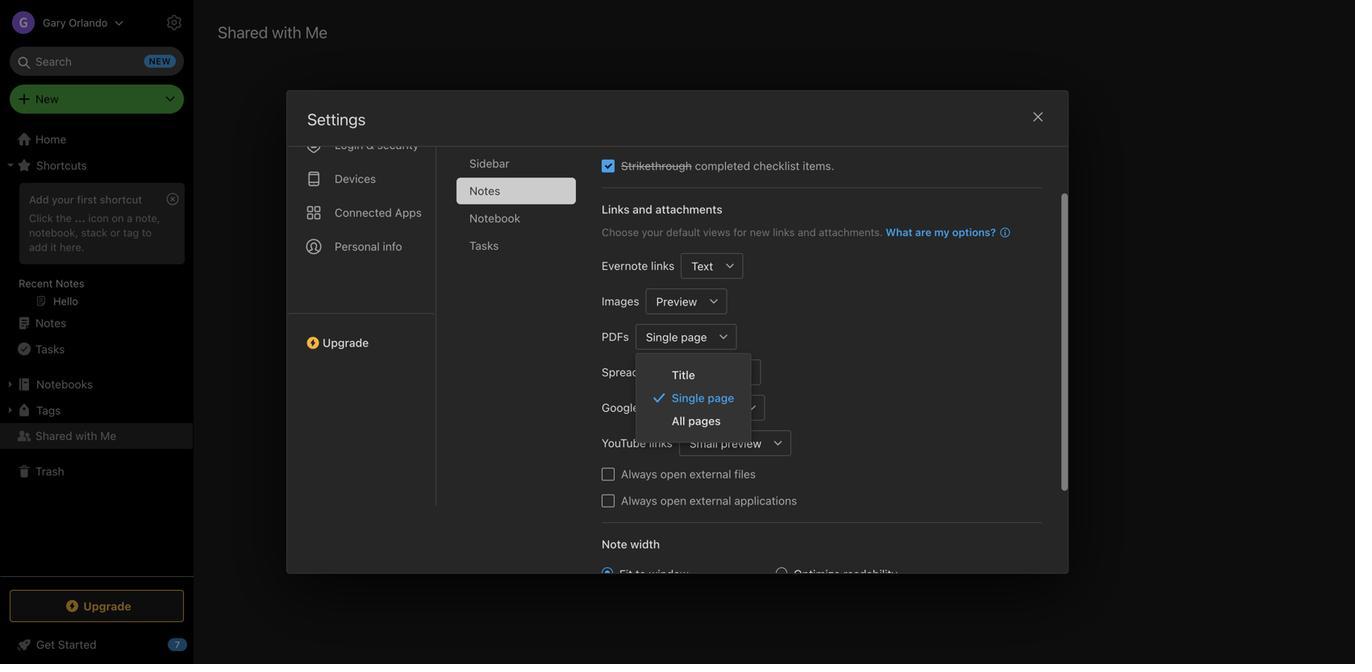 Task type: vqa. For each thing, say whether or not it's contained in the screenshot.


Task type: locate. For each thing, give the bounding box(es) containing it.
connected apps
[[335, 206, 422, 219]]

tasks
[[470, 239, 499, 253], [35, 343, 65, 356]]

home
[[35, 133, 66, 146]]

single page inside button
[[646, 331, 707, 344]]

shortcuts button
[[0, 152, 193, 178]]

1 vertical spatial tasks
[[35, 343, 65, 356]]

notes inside tab
[[470, 184, 500, 198]]

apps
[[395, 206, 422, 219]]

0 horizontal spatial to
[[142, 227, 152, 239]]

1 horizontal spatial upgrade
[[323, 336, 369, 350]]

upgrade
[[323, 336, 369, 350], [83, 600, 131, 613]]

shared with me
[[218, 23, 328, 42], [35, 430, 116, 443]]

trash
[[35, 465, 64, 478]]

single page up pages
[[672, 392, 734, 405]]

external down always open external files
[[690, 495, 731, 508]]

will
[[834, 414, 853, 429]]

upgrade for bottommost upgrade popup button
[[83, 600, 131, 613]]

1 vertical spatial single page
[[672, 392, 734, 405]]

devices
[[335, 172, 376, 186]]

new
[[750, 226, 770, 238]]

applications
[[734, 495, 797, 508]]

your for default
[[642, 226, 663, 238]]

group
[[0, 178, 193, 317]]

small preview
[[690, 437, 762, 450]]

and right links
[[633, 203, 653, 216]]

to down 'note,'
[[142, 227, 152, 239]]

0 horizontal spatial upgrade
[[83, 600, 131, 613]]

0 vertical spatial shared with me
[[218, 23, 328, 42]]

preview
[[656, 295, 697, 308]]

fit
[[620, 568, 633, 581]]

1 external from the top
[[690, 468, 731, 481]]

strikethrough
[[621, 159, 692, 173]]

expand notebooks image
[[4, 378, 17, 391]]

1 horizontal spatial page
[[708, 392, 734, 405]]

shared down tags
[[35, 430, 72, 443]]

0 horizontal spatial shared with me
[[35, 430, 116, 443]]

here. inside icon on a note, notebook, stack or tag to add it here.
[[60, 241, 84, 253]]

1 vertical spatial upgrade button
[[10, 591, 184, 623]]

option group
[[602, 566, 931, 665]]

0 horizontal spatial with
[[75, 430, 97, 443]]

and left all
[[649, 414, 670, 429]]

personal info
[[335, 240, 402, 253]]

your down links and attachments
[[642, 226, 663, 238]]

and inside shared with me element
[[649, 414, 670, 429]]

choose your default views for new links and attachments.
[[602, 226, 883, 238]]

me
[[305, 23, 328, 42], [100, 430, 116, 443]]

tasks up the notebooks
[[35, 343, 65, 356]]

0 vertical spatial to
[[142, 227, 152, 239]]

single down title
[[672, 392, 705, 405]]

single page
[[646, 331, 707, 344], [672, 392, 734, 405]]

2 open from the top
[[660, 495, 687, 508]]

here. right it
[[60, 241, 84, 253]]

notes down recent notes
[[35, 317, 66, 330]]

single page inside 'link'
[[672, 392, 734, 405]]

notes inside shared with me element
[[610, 414, 645, 429]]

1 horizontal spatial to
[[636, 568, 646, 581]]

2 vertical spatial and
[[649, 414, 670, 429]]

1 vertical spatial here.
[[909, 414, 938, 429]]

0 horizontal spatial here.
[[60, 241, 84, 253]]

1 vertical spatial single
[[672, 392, 705, 405]]

0 vertical spatial your
[[52, 194, 74, 206]]

1 horizontal spatial shared with me
[[218, 23, 328, 42]]

always open external files
[[621, 468, 756, 481]]

single inside 'link'
[[672, 392, 705, 405]]

expand tags image
[[4, 404, 17, 417]]

here. right up
[[909, 414, 938, 429]]

home link
[[0, 127, 194, 152]]

youtube links
[[602, 437, 673, 450]]

0 horizontal spatial tasks
[[35, 343, 65, 356]]

upgrade button
[[287, 313, 436, 356], [10, 591, 184, 623]]

2 horizontal spatial with
[[782, 414, 806, 429]]

click the ...
[[29, 212, 85, 224]]

external for files
[[690, 468, 731, 481]]

0 horizontal spatial page
[[681, 331, 707, 344]]

notes tab
[[457, 178, 576, 205]]

title
[[672, 369, 695, 382]]

0 vertical spatial here.
[[60, 241, 84, 253]]

0 horizontal spatial your
[[52, 194, 74, 206]]

Choose default view option for PDFs field
[[636, 324, 737, 350]]

my
[[934, 226, 950, 238]]

None search field
[[21, 47, 173, 76]]

0 vertical spatial external
[[690, 468, 731, 481]]

Choose default view option for YouTube links field
[[679, 431, 791, 457]]

trash link
[[0, 459, 193, 485]]

text button
[[681, 253, 717, 279]]

1 horizontal spatial me
[[305, 23, 328, 42]]

group inside tree
[[0, 178, 193, 317]]

note,
[[135, 212, 160, 224]]

notes up youtube on the left bottom of page
[[610, 414, 645, 429]]

google drive links
[[602, 401, 696, 415]]

shared up preview
[[739, 414, 779, 429]]

tree
[[0, 127, 194, 576]]

stack
[[81, 227, 107, 239]]

completed
[[695, 159, 750, 173]]

new
[[35, 92, 59, 106]]

on
[[112, 212, 124, 224]]

tag
[[123, 227, 139, 239]]

0 horizontal spatial tab list
[[287, 79, 436, 506]]

what
[[886, 226, 913, 238]]

1 horizontal spatial here.
[[909, 414, 938, 429]]

google
[[602, 401, 639, 415]]

1 always from the top
[[621, 468, 657, 481]]

to inside icon on a note, notebook, stack or tag to add it here.
[[142, 227, 152, 239]]

1 vertical spatial shared with me
[[35, 430, 116, 443]]

text
[[692, 260, 713, 273]]

notebooks
[[36, 378, 93, 391]]

2 external from the top
[[690, 495, 731, 508]]

1 vertical spatial open
[[660, 495, 687, 508]]

always right always open external files option
[[621, 468, 657, 481]]

0 vertical spatial and
[[633, 203, 653, 216]]

single page down preview
[[646, 331, 707, 344]]

0 vertical spatial page
[[681, 331, 707, 344]]

shared up notes and notebooks shared with you will show up here.
[[768, 383, 813, 400]]

0 vertical spatial upgrade button
[[287, 313, 436, 356]]

settings image
[[165, 13, 184, 32]]

0 vertical spatial me
[[305, 23, 328, 42]]

1 vertical spatial upgrade
[[83, 600, 131, 613]]

page
[[681, 331, 707, 344], [708, 392, 734, 405]]

notes and notebooks shared with you will show up here.
[[610, 414, 938, 429]]

shared
[[218, 23, 268, 42], [35, 430, 72, 443]]

tree containing home
[[0, 127, 194, 576]]

you
[[810, 414, 831, 429]]

notes down the sidebar
[[470, 184, 500, 198]]

tasks down notebook
[[470, 239, 499, 253]]

spreadsheets
[[602, 366, 674, 379]]

your
[[52, 194, 74, 206], [642, 226, 663, 238]]

the
[[56, 212, 72, 224]]

0 vertical spatial tasks
[[470, 239, 499, 253]]

1 vertical spatial shared
[[35, 430, 72, 443]]

to right fit
[[636, 568, 646, 581]]

tab list for links and attachments
[[287, 79, 436, 506]]

1 horizontal spatial your
[[642, 226, 663, 238]]

1 vertical spatial always
[[621, 495, 657, 508]]

1 open from the top
[[660, 468, 687, 481]]

connected
[[335, 206, 392, 219]]

Always open external files checkbox
[[602, 468, 615, 481]]

1 horizontal spatial shared
[[218, 23, 268, 42]]

1 vertical spatial to
[[636, 568, 646, 581]]

pdfs
[[602, 330, 629, 344]]

shared with me inside shared with me element
[[218, 23, 328, 42]]

1 horizontal spatial with
[[272, 23, 302, 42]]

nothing shared yet
[[711, 383, 838, 400]]

info
[[383, 240, 402, 253]]

shortcut
[[100, 194, 142, 206]]

0 vertical spatial upgrade
[[323, 336, 369, 350]]

tab list containing login & security
[[287, 79, 436, 506]]

open
[[660, 468, 687, 481], [660, 495, 687, 508]]

and
[[633, 203, 653, 216], [798, 226, 816, 238], [649, 414, 670, 429]]

all
[[672, 415, 685, 428]]

shared right settings image
[[218, 23, 268, 42]]

always right always open external applications option
[[621, 495, 657, 508]]

0 vertical spatial always
[[621, 468, 657, 481]]

1 vertical spatial external
[[690, 495, 731, 508]]

open down always open external files
[[660, 495, 687, 508]]

1 vertical spatial me
[[100, 430, 116, 443]]

tab list containing sidebar
[[457, 96, 589, 506]]

links
[[773, 226, 795, 238], [651, 259, 675, 273], [672, 401, 696, 415], [649, 437, 673, 450]]

1 horizontal spatial tasks
[[470, 239, 499, 253]]

notebook
[[470, 212, 521, 225]]

1 horizontal spatial tab list
[[457, 96, 589, 506]]

1 vertical spatial your
[[642, 226, 663, 238]]

tab list
[[287, 79, 436, 506], [457, 96, 589, 506]]

Choose default view option for Google Drive links field
[[702, 395, 765, 421]]

...
[[75, 212, 85, 224]]

0 vertical spatial open
[[660, 468, 687, 481]]

external up the always open external applications
[[690, 468, 731, 481]]

new button
[[10, 85, 184, 114]]

security
[[377, 138, 419, 152]]

single down preview button
[[646, 331, 678, 344]]

2 always from the top
[[621, 495, 657, 508]]

shared with me element
[[194, 0, 1355, 665]]

your inside tree
[[52, 194, 74, 206]]

note width
[[602, 538, 660, 551]]

group containing add your first shortcut
[[0, 178, 193, 317]]

your up the
[[52, 194, 74, 206]]

page down preview field
[[681, 331, 707, 344]]

0 horizontal spatial me
[[100, 430, 116, 443]]

1 vertical spatial shared
[[739, 414, 779, 429]]

single
[[646, 331, 678, 344], [672, 392, 705, 405]]

icon
[[88, 212, 109, 224]]

0 vertical spatial single page
[[646, 331, 707, 344]]

page down choose default view option for spreadsheets field
[[708, 392, 734, 405]]

and left attachments.
[[798, 226, 816, 238]]

0 horizontal spatial upgrade button
[[10, 591, 184, 623]]

0 vertical spatial single
[[646, 331, 678, 344]]

open up the always open external applications
[[660, 468, 687, 481]]

personal
[[335, 240, 380, 253]]

items.
[[803, 159, 835, 173]]

1 vertical spatial page
[[708, 392, 734, 405]]

Search text field
[[21, 47, 173, 76]]

open for always open external applications
[[660, 495, 687, 508]]



Task type: describe. For each thing, give the bounding box(es) containing it.
links and attachments
[[602, 203, 723, 216]]

evernote
[[602, 259, 648, 273]]

Choose default view option for Spreadsheets field
[[680, 360, 761, 386]]

Choose default view option for Evernote links field
[[681, 253, 743, 279]]

with inside tree
[[75, 430, 97, 443]]

1 horizontal spatial upgrade button
[[287, 313, 436, 356]]

notes link
[[0, 311, 193, 336]]

to inside option group
[[636, 568, 646, 581]]

always for always open external files
[[621, 468, 657, 481]]

Choose default view option for Images field
[[646, 289, 727, 315]]

yet
[[817, 383, 838, 400]]

add your first shortcut
[[29, 194, 142, 206]]

preview button
[[646, 289, 701, 315]]

drive
[[642, 401, 669, 415]]

first
[[77, 194, 97, 206]]

shared with me inside shared with me link
[[35, 430, 116, 443]]

always for always open external applications
[[621, 495, 657, 508]]

login & security
[[335, 138, 419, 152]]

login
[[335, 138, 363, 152]]

images
[[602, 295, 639, 308]]

youtube
[[602, 437, 646, 450]]

dropdown list menu
[[636, 364, 750, 433]]

attachments.
[[819, 226, 883, 238]]

settings
[[307, 110, 366, 129]]

width
[[630, 538, 660, 551]]

single page button
[[636, 324, 711, 350]]

tasks tab
[[457, 233, 576, 259]]

show
[[856, 414, 887, 429]]

small
[[690, 437, 718, 450]]

me inside tree
[[100, 430, 116, 443]]

views
[[703, 226, 731, 238]]

note
[[602, 538, 627, 551]]

all pages
[[672, 415, 721, 428]]

Always open external applications checkbox
[[602, 495, 615, 508]]

preview
[[721, 437, 762, 450]]

close image
[[1029, 107, 1048, 127]]

always open external applications
[[621, 495, 797, 508]]

0 vertical spatial shared
[[218, 23, 268, 42]]

upgrade for the rightmost upgrade popup button
[[323, 336, 369, 350]]

Select218 checkbox
[[602, 160, 615, 173]]

open for always open external files
[[660, 468, 687, 481]]

notes right recent
[[56, 278, 84, 290]]

and for attachments
[[633, 203, 653, 216]]

tab list for choose your default views for new links and attachments.
[[457, 96, 589, 506]]

tags button
[[0, 398, 193, 424]]

notebooks
[[674, 414, 735, 429]]

notebook tab
[[457, 205, 576, 232]]

tasks inside tasks button
[[35, 343, 65, 356]]

add
[[29, 194, 49, 206]]

small preview button
[[679, 431, 766, 457]]

strikethrough completed checklist items.
[[621, 159, 835, 173]]

notebooks link
[[0, 372, 193, 398]]

add
[[29, 241, 48, 253]]

shared with me link
[[0, 424, 193, 449]]

single page link
[[636, 387, 750, 410]]

page inside 'link'
[[708, 392, 734, 405]]

are
[[915, 226, 932, 238]]

nothing
[[711, 383, 764, 400]]

files
[[734, 468, 756, 481]]

&
[[366, 138, 374, 152]]

up
[[891, 414, 905, 429]]

options?
[[952, 226, 996, 238]]

click
[[29, 212, 53, 224]]

for
[[734, 226, 747, 238]]

here. inside shared with me element
[[909, 414, 938, 429]]

option group containing fit to window
[[602, 566, 931, 665]]

shortcuts
[[36, 159, 87, 172]]

checklist
[[753, 159, 800, 173]]

your for first
[[52, 194, 74, 206]]

readability
[[843, 568, 898, 581]]

attachments
[[656, 203, 723, 216]]

tasks button
[[0, 336, 193, 362]]

recent notes
[[19, 278, 84, 290]]

fit to window
[[620, 568, 689, 581]]

optimize
[[794, 568, 840, 581]]

choose
[[602, 226, 639, 238]]

and for notebooks
[[649, 414, 670, 429]]

window
[[649, 568, 689, 581]]

icon on a note, notebook, stack or tag to add it here.
[[29, 212, 160, 253]]

single inside button
[[646, 331, 678, 344]]

1 vertical spatial and
[[798, 226, 816, 238]]

optimize readability
[[794, 568, 898, 581]]

0 horizontal spatial shared
[[35, 430, 72, 443]]

it
[[50, 241, 57, 253]]

pages
[[688, 415, 721, 428]]

0 vertical spatial shared
[[768, 383, 813, 400]]

what are my options?
[[886, 226, 996, 238]]

page inside button
[[681, 331, 707, 344]]

sidebar
[[470, 157, 510, 170]]

tasks inside tasks tab
[[470, 239, 499, 253]]

or
[[110, 227, 120, 239]]

evernote links
[[602, 259, 675, 273]]

sidebar tab
[[457, 150, 576, 177]]

title link
[[636, 364, 750, 387]]

notebook,
[[29, 227, 78, 239]]

tags
[[36, 404, 61, 417]]

external for applications
[[690, 495, 731, 508]]



